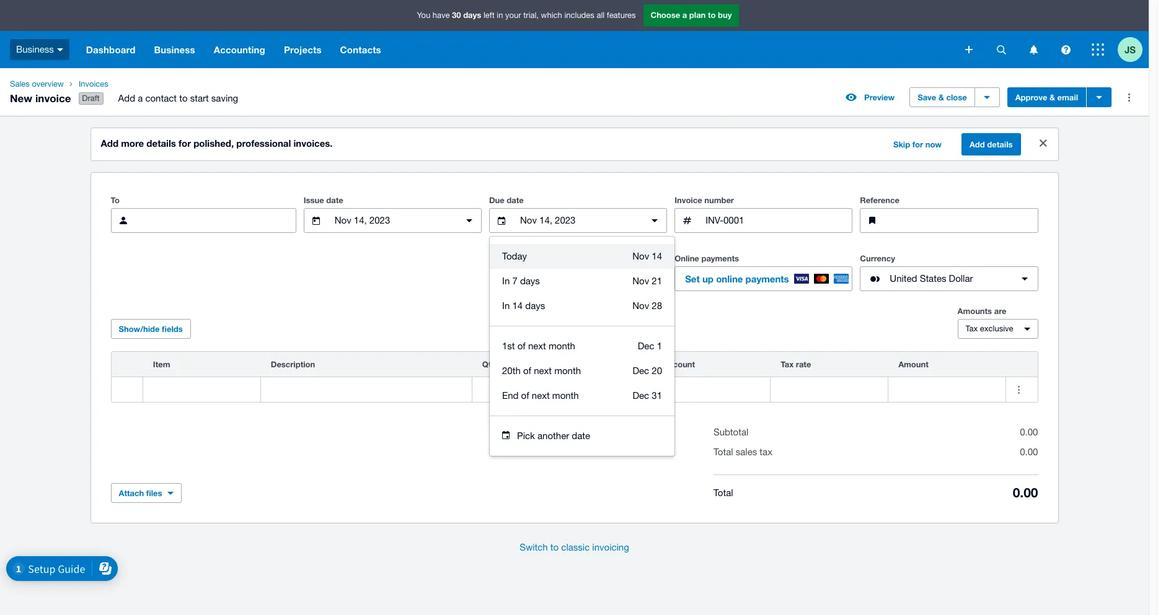 Task type: vqa. For each thing, say whether or not it's contained in the screenshot.
the left the el icon
no



Task type: locate. For each thing, give the bounding box(es) containing it.
1 horizontal spatial for
[[912, 140, 923, 149]]

skip for now
[[893, 140, 942, 149]]

to left "start"
[[179, 93, 188, 104]]

next up end of next month
[[534, 366, 552, 376]]

14 up '21'
[[652, 251, 662, 262]]

to left buy
[[708, 10, 716, 20]]

svg image
[[1092, 43, 1104, 56], [1061, 45, 1070, 54], [965, 46, 973, 53]]

payments up online
[[701, 254, 739, 264]]

1 vertical spatial 14
[[512, 301, 523, 311]]

business
[[16, 44, 54, 54], [154, 44, 195, 55]]

polished,
[[194, 138, 234, 149]]

are
[[994, 306, 1006, 316]]

0 vertical spatial tax
[[966, 324, 978, 334]]

details
[[147, 138, 176, 149], [987, 140, 1013, 149]]

tax down the 'amounts'
[[966, 324, 978, 334]]

1 in from the top
[[502, 276, 510, 286]]

month
[[549, 341, 575, 352], [554, 366, 581, 376], [552, 391, 579, 401]]

states
[[920, 273, 946, 284]]

invoice number
[[675, 195, 734, 205]]

skip for now button
[[886, 135, 949, 154]]

classic
[[561, 543, 590, 553]]

contact
[[145, 93, 177, 104]]

list box
[[490, 237, 674, 326], [490, 326, 674, 416]]

0 vertical spatial days
[[463, 10, 481, 20]]

1 nov from the top
[[632, 251, 649, 262]]

attach files
[[119, 489, 162, 499]]

21
[[652, 276, 662, 286]]

2 horizontal spatial to
[[708, 10, 716, 20]]

Quantity field
[[472, 378, 535, 402]]

account
[[663, 360, 695, 370]]

2 horizontal spatial date
[[572, 431, 590, 441]]

sales overview
[[10, 79, 64, 89]]

add right now
[[970, 140, 985, 149]]

1 horizontal spatial date
[[507, 195, 524, 205]]

days
[[463, 10, 481, 20], [520, 276, 540, 286], [525, 301, 545, 311]]

svg image left js
[[1092, 43, 1104, 56]]

0 vertical spatial 0.00
[[1020, 427, 1038, 438]]

a left contact
[[138, 93, 143, 104]]

1 vertical spatial to
[[179, 93, 188, 104]]

2 vertical spatial to
[[550, 543, 559, 553]]

1
[[657, 341, 662, 352]]

payments right online
[[746, 273, 789, 285]]

set up online payments button
[[675, 267, 853, 291]]

month up price
[[549, 341, 575, 352]]

2 & from the left
[[1050, 92, 1055, 102]]

Price field
[[535, 378, 652, 402]]

which
[[541, 11, 562, 20]]

0 vertical spatial next
[[528, 341, 546, 352]]

up
[[702, 273, 714, 285]]

of for end
[[521, 391, 529, 401]]

1 vertical spatial next
[[534, 366, 552, 376]]

2 total from the top
[[713, 488, 733, 498]]

date
[[326, 195, 343, 205], [507, 195, 524, 205], [572, 431, 590, 441]]

in left 7
[[502, 276, 510, 286]]

business button up invoices link
[[145, 31, 204, 68]]

& right save
[[939, 92, 944, 102]]

pick
[[517, 431, 535, 441]]

date for due date
[[507, 195, 524, 205]]

1 horizontal spatial &
[[1050, 92, 1055, 102]]

1 horizontal spatial tax
[[966, 324, 978, 334]]

add left more
[[101, 138, 118, 149]]

date right issue
[[326, 195, 343, 205]]

0 vertical spatial payments
[[701, 254, 739, 264]]

days right 7
[[520, 276, 540, 286]]

next for 1st
[[528, 341, 546, 352]]

0.00 for subtotal
[[1020, 427, 1038, 438]]

add details
[[970, 140, 1013, 149]]

0 vertical spatial of
[[517, 341, 526, 352]]

of right end
[[521, 391, 529, 401]]

dec left 20
[[633, 366, 649, 376]]

1 vertical spatial tax
[[781, 360, 794, 370]]

1 list box from the top
[[490, 237, 674, 326]]

1 vertical spatial payments
[[746, 273, 789, 285]]

0 horizontal spatial business
[[16, 44, 54, 54]]

total down "subtotal"
[[713, 447, 733, 458]]

a inside banner
[[682, 10, 687, 20]]

Due date text field
[[519, 209, 637, 233]]

2 vertical spatial next
[[532, 391, 550, 401]]

0 horizontal spatial a
[[138, 93, 143, 104]]

0 horizontal spatial &
[[939, 92, 944, 102]]

a left plan
[[682, 10, 687, 20]]

tax inside the invoice line item list element
[[781, 360, 794, 370]]

2 vertical spatial of
[[521, 391, 529, 401]]

add a contact to start saving
[[118, 93, 238, 104]]

14
[[652, 251, 662, 262], [512, 301, 523, 311]]

tax for tax rate
[[781, 360, 794, 370]]

add for add more details for polished, professional invoices.
[[101, 138, 118, 149]]

nov left '21'
[[632, 276, 649, 286]]

for
[[179, 138, 191, 149], [912, 140, 923, 149]]

1 horizontal spatial 14
[[652, 251, 662, 262]]

0 vertical spatial total
[[713, 447, 733, 458]]

next for end
[[532, 391, 550, 401]]

2 nov from the top
[[632, 276, 649, 286]]

details left close image
[[987, 140, 1013, 149]]

total down the total sales tax
[[713, 488, 733, 498]]

tax left rate
[[781, 360, 794, 370]]

currency
[[860, 254, 895, 264]]

accounting
[[214, 44, 265, 55]]

for left polished,
[[179, 138, 191, 149]]

1 & from the left
[[939, 92, 944, 102]]

next up 20th of next month
[[528, 341, 546, 352]]

0 vertical spatial nov
[[632, 251, 649, 262]]

attach
[[119, 489, 144, 499]]

0 vertical spatial month
[[549, 341, 575, 352]]

svg image up close
[[965, 46, 973, 53]]

2 vertical spatial month
[[552, 391, 579, 401]]

total
[[713, 447, 733, 458], [713, 488, 733, 498]]

0.00
[[1020, 427, 1038, 438], [1020, 447, 1038, 458], [1013, 485, 1038, 501]]

1 horizontal spatial business button
[[145, 31, 204, 68]]

your
[[505, 11, 521, 20]]

files
[[146, 489, 162, 499]]

navigation
[[77, 31, 957, 68]]

invoice line item list element
[[111, 352, 1038, 403]]

3 nov from the top
[[632, 301, 649, 311]]

month for end of next month
[[552, 391, 579, 401]]

next for 20th
[[534, 366, 552, 376]]

in
[[502, 276, 510, 286], [502, 301, 510, 311]]

add left contact
[[118, 93, 135, 104]]

svg image up email
[[1061, 45, 1070, 54]]

payments
[[701, 254, 739, 264], [746, 273, 789, 285]]

dec left 31
[[633, 391, 649, 401]]

dec 20
[[633, 366, 662, 376]]

&
[[939, 92, 944, 102], [1050, 92, 1055, 102]]

number
[[704, 195, 734, 205]]

sales overview link
[[5, 78, 69, 91]]

sales
[[10, 79, 30, 89]]

None field
[[143, 378, 260, 402]]

0 vertical spatial dec
[[638, 341, 654, 352]]

1 vertical spatial in
[[502, 301, 510, 311]]

nov for nov 28
[[632, 301, 649, 311]]

business button up "sales overview"
[[0, 31, 77, 68]]

14 for nov
[[652, 251, 662, 262]]

0 vertical spatial a
[[682, 10, 687, 20]]

1 vertical spatial 0.00
[[1020, 447, 1038, 458]]

for left now
[[912, 140, 923, 149]]

navigation containing dashboard
[[77, 31, 957, 68]]

0 horizontal spatial svg image
[[57, 48, 63, 51]]

0 horizontal spatial 14
[[512, 301, 523, 311]]

2 vertical spatial 0.00
[[1013, 485, 1038, 501]]

payments inside popup button
[[746, 273, 789, 285]]

month down price
[[552, 391, 579, 401]]

date right another
[[572, 431, 590, 441]]

of
[[517, 341, 526, 352], [523, 366, 531, 376], [521, 391, 529, 401]]

days inside banner
[[463, 10, 481, 20]]

show/hide fields button
[[111, 319, 191, 339]]

nov for nov 21
[[632, 276, 649, 286]]

days down the "in 7 days"
[[525, 301, 545, 311]]

list box containing 1st of next month
[[490, 326, 674, 416]]

1 vertical spatial of
[[523, 366, 531, 376]]

1 vertical spatial month
[[554, 366, 581, 376]]

js
[[1125, 44, 1136, 55]]

in down the "in 7 days"
[[502, 301, 510, 311]]

0 vertical spatial to
[[708, 10, 716, 20]]

0 horizontal spatial svg image
[[965, 46, 973, 53]]

dashboard
[[86, 44, 135, 55]]

add more details for polished, professional invoices. status
[[91, 128, 1058, 161]]

more date options image
[[642, 208, 667, 233]]

date inside pick another date button
[[572, 431, 590, 441]]

dashboard link
[[77, 31, 145, 68]]

united
[[890, 273, 917, 284]]

to right switch
[[550, 543, 559, 553]]

online
[[716, 273, 743, 285]]

add inside button
[[970, 140, 985, 149]]

issue
[[304, 195, 324, 205]]

0 vertical spatial in
[[502, 276, 510, 286]]

switch to classic invoicing button
[[510, 536, 639, 561]]

dec 1
[[638, 341, 662, 352]]

banner
[[0, 0, 1149, 68]]

to for plan
[[708, 10, 716, 20]]

invoice
[[675, 195, 702, 205]]

tax inside popup button
[[966, 324, 978, 334]]

Issue date text field
[[333, 209, 452, 233]]

2 list box from the top
[[490, 326, 674, 416]]

price
[[545, 360, 565, 370]]

2 business button from the left
[[145, 31, 204, 68]]

1 horizontal spatial a
[[682, 10, 687, 20]]

next down 20th of next month
[[532, 391, 550, 401]]

business up "sales overview"
[[16, 44, 54, 54]]

0 horizontal spatial payments
[[701, 254, 739, 264]]

1 vertical spatial dec
[[633, 366, 649, 376]]

nov up nov 21
[[632, 251, 649, 262]]

next
[[528, 341, 546, 352], [534, 366, 552, 376], [532, 391, 550, 401]]

0 horizontal spatial tax
[[781, 360, 794, 370]]

nov left 28
[[632, 301, 649, 311]]

group
[[490, 237, 674, 456]]

14 down 7
[[512, 301, 523, 311]]

2 in from the top
[[502, 301, 510, 311]]

attach files button
[[111, 484, 181, 503]]

to
[[111, 195, 120, 205]]

1 vertical spatial total
[[713, 488, 733, 498]]

nov 21
[[632, 276, 662, 286]]

0 vertical spatial 14
[[652, 251, 662, 262]]

pick another date button
[[490, 424, 674, 449]]

Reference text field
[[890, 209, 1037, 233]]

& left email
[[1050, 92, 1055, 102]]

email
[[1057, 92, 1078, 102]]

amounts are
[[957, 306, 1006, 316]]

contacts
[[340, 44, 381, 55]]

of right 1st
[[517, 341, 526, 352]]

a for contact
[[138, 93, 143, 104]]

svg image
[[997, 45, 1006, 54], [1029, 45, 1037, 54], [57, 48, 63, 51]]

0 horizontal spatial details
[[147, 138, 176, 149]]

pick another date
[[517, 431, 590, 441]]

more line item options image
[[1006, 378, 1031, 402]]

details right more
[[147, 138, 176, 149]]

1 horizontal spatial payments
[[746, 273, 789, 285]]

contacts button
[[331, 31, 390, 68]]

today
[[502, 251, 527, 262]]

in for in 7 days
[[502, 276, 510, 286]]

left
[[484, 11, 495, 20]]

days right "30"
[[463, 10, 481, 20]]

of for 1st
[[517, 341, 526, 352]]

month for 1st of next month
[[549, 341, 575, 352]]

1 business button from the left
[[0, 31, 77, 68]]

a for plan
[[682, 10, 687, 20]]

1 vertical spatial nov
[[632, 276, 649, 286]]

1 total from the top
[[713, 447, 733, 458]]

invoice number element
[[675, 208, 853, 233]]

dec for dec 20
[[633, 366, 649, 376]]

total for total sales tax
[[713, 447, 733, 458]]

0 horizontal spatial to
[[179, 93, 188, 104]]

add details button
[[962, 133, 1021, 156]]

0 horizontal spatial business button
[[0, 31, 77, 68]]

1 horizontal spatial details
[[987, 140, 1013, 149]]

1 horizontal spatial to
[[550, 543, 559, 553]]

dec
[[638, 341, 654, 352], [633, 366, 649, 376], [633, 391, 649, 401]]

2 vertical spatial dec
[[633, 391, 649, 401]]

date right the due at the top left
[[507, 195, 524, 205]]

dec left 1
[[638, 341, 654, 352]]

0.00 for total sales tax
[[1020, 447, 1038, 458]]

qty.
[[482, 360, 497, 370]]

month up price field
[[554, 366, 581, 376]]

of right 20th
[[523, 366, 531, 376]]

1 vertical spatial a
[[138, 93, 143, 104]]

2 vertical spatial days
[[525, 301, 545, 311]]

business up invoices link
[[154, 44, 195, 55]]

1 vertical spatial days
[[520, 276, 540, 286]]

2 vertical spatial nov
[[632, 301, 649, 311]]

tax
[[966, 324, 978, 334], [781, 360, 794, 370]]

svg image inside business popup button
[[57, 48, 63, 51]]

amount
[[898, 360, 929, 370]]

0 horizontal spatial date
[[326, 195, 343, 205]]



Task type: describe. For each thing, give the bounding box(es) containing it.
30
[[452, 10, 461, 20]]

31
[[652, 391, 662, 401]]

total for total
[[713, 488, 733, 498]]

dec for dec 31
[[633, 391, 649, 401]]

more invoice options image
[[1117, 85, 1141, 110]]

1st of next month
[[502, 341, 575, 352]]

preview button
[[838, 87, 902, 107]]

accounting button
[[204, 31, 275, 68]]

14 for in
[[512, 301, 523, 311]]

tax for tax exclusive
[[966, 324, 978, 334]]

dec 31
[[633, 391, 662, 401]]

save
[[918, 92, 936, 102]]

to for contact
[[179, 93, 188, 104]]

2 horizontal spatial svg image
[[1029, 45, 1037, 54]]

tax rate
[[781, 360, 811, 370]]

nov 28
[[632, 301, 662, 311]]

in 7 days
[[502, 276, 540, 286]]

online payments
[[675, 254, 739, 264]]

subtotal
[[713, 427, 748, 438]]

united states dollar
[[890, 273, 973, 284]]

preview
[[864, 92, 895, 102]]

sales
[[736, 447, 757, 458]]

projects
[[284, 44, 321, 55]]

includes
[[564, 11, 594, 20]]

1 horizontal spatial svg image
[[997, 45, 1006, 54]]

1 horizontal spatial business
[[154, 44, 195, 55]]

20
[[652, 366, 662, 376]]

online
[[675, 254, 699, 264]]

features
[[607, 11, 636, 20]]

approve & email
[[1015, 92, 1078, 102]]

invoices
[[79, 79, 108, 89]]

choose a plan to buy
[[651, 10, 732, 20]]

have
[[433, 11, 450, 20]]

for inside button
[[912, 140, 923, 149]]

dollar
[[949, 273, 973, 284]]

invoices.
[[294, 138, 333, 149]]

save & close button
[[910, 87, 975, 107]]

tax
[[760, 447, 772, 458]]

amounts
[[957, 306, 992, 316]]

to inside button
[[550, 543, 559, 553]]

add for add a contact to start saving
[[118, 93, 135, 104]]

you have 30 days left in your trial, which includes all features
[[417, 10, 636, 20]]

in
[[497, 11, 503, 20]]

of for 20th
[[523, 366, 531, 376]]

more
[[121, 138, 144, 149]]

days for in 14 days
[[525, 301, 545, 311]]

due date
[[489, 195, 524, 205]]

buy
[[718, 10, 732, 20]]

choose
[[651, 10, 680, 20]]

due
[[489, 195, 504, 205]]

0 horizontal spatial for
[[179, 138, 191, 149]]

contact element
[[111, 208, 296, 233]]

switch to classic invoicing
[[520, 543, 629, 553]]

in for in 14 days
[[502, 301, 510, 311]]

dec for dec 1
[[638, 341, 654, 352]]

group containing today
[[490, 237, 674, 456]]

exclusive
[[980, 324, 1013, 334]]

banner containing js
[[0, 0, 1149, 68]]

you
[[417, 11, 430, 20]]

new invoice
[[10, 91, 71, 104]]

nov for nov 14
[[632, 251, 649, 262]]

rate
[[796, 360, 811, 370]]

show/hide
[[119, 324, 160, 334]]

invoicing
[[592, 543, 629, 553]]

7
[[512, 276, 517, 286]]

close image
[[1031, 131, 1055, 156]]

To text field
[[140, 209, 296, 233]]

20th of next month
[[502, 366, 581, 376]]

more line item options element
[[1006, 352, 1037, 377]]

Invoice number text field
[[704, 209, 852, 233]]

& for email
[[1050, 92, 1055, 102]]

draft
[[82, 94, 100, 103]]

close
[[946, 92, 967, 102]]

month for 20th of next month
[[554, 366, 581, 376]]

invoice
[[35, 91, 71, 104]]

total sales tax
[[713, 447, 772, 458]]

reference
[[860, 195, 899, 205]]

28
[[652, 301, 662, 311]]

issue date
[[304, 195, 343, 205]]

date for issue date
[[326, 195, 343, 205]]

details inside add details button
[[987, 140, 1013, 149]]

end
[[502, 391, 519, 401]]

another
[[538, 431, 569, 441]]

overview
[[32, 79, 64, 89]]

switch
[[520, 543, 548, 553]]

days for in 7 days
[[520, 276, 540, 286]]

professional
[[236, 138, 291, 149]]

20th
[[502, 366, 521, 376]]

projects button
[[275, 31, 331, 68]]

plan
[[689, 10, 706, 20]]

approve
[[1015, 92, 1047, 102]]

list box containing today
[[490, 237, 674, 326]]

2 horizontal spatial svg image
[[1092, 43, 1104, 56]]

skip
[[893, 140, 910, 149]]

more date options image
[[457, 208, 482, 233]]

1 horizontal spatial svg image
[[1061, 45, 1070, 54]]

1st
[[502, 341, 515, 352]]

approve & email button
[[1007, 87, 1086, 107]]

item
[[153, 360, 170, 370]]

add for add details
[[970, 140, 985, 149]]

js button
[[1118, 31, 1149, 68]]

description
[[271, 360, 315, 370]]

saving
[[211, 93, 238, 104]]

& for close
[[939, 92, 944, 102]]

nov 14
[[632, 251, 662, 262]]

set up online payments
[[685, 273, 789, 285]]



